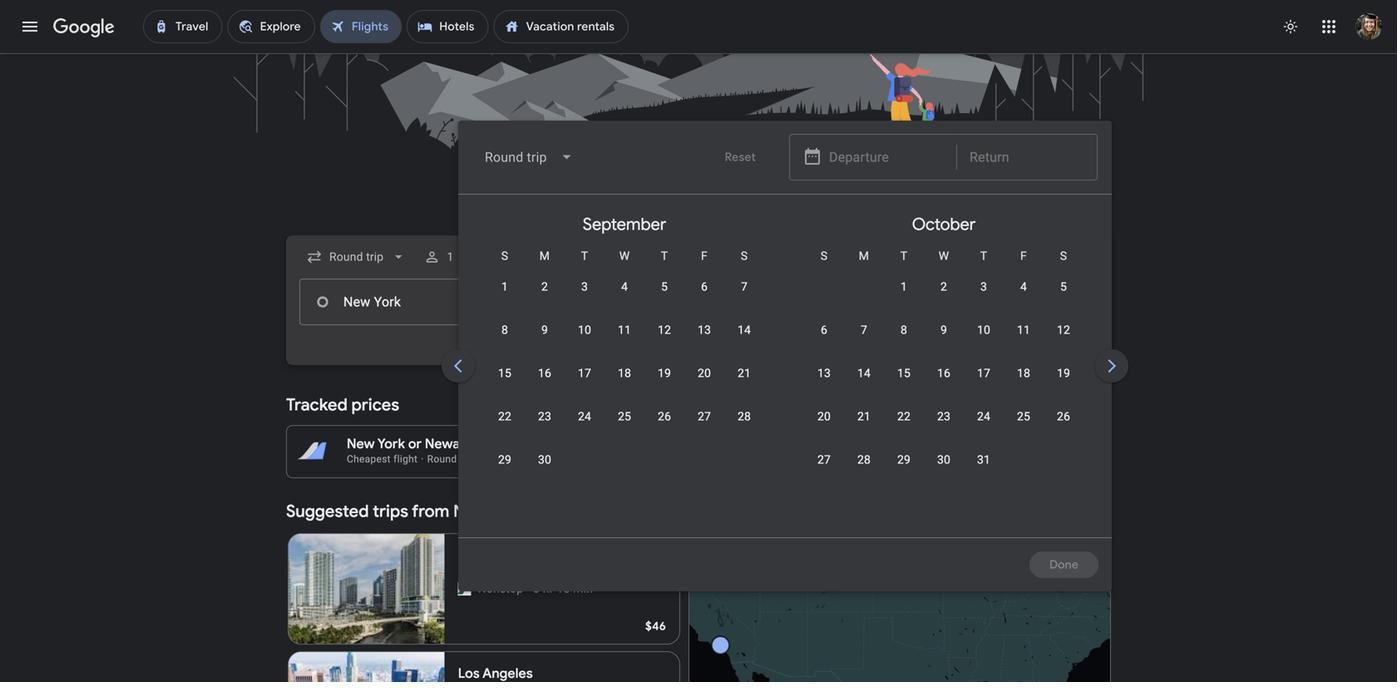 Task type: vqa. For each thing, say whether or not it's contained in the screenshot.
1st 5
yes



Task type: describe. For each thing, give the bounding box(es) containing it.
4 s from the left
[[1060, 249, 1068, 263]]

2 12 button from the left
[[1044, 322, 1084, 362]]

flights
[[631, 146, 767, 205]]

1 vertical spatial 21 button
[[844, 408, 884, 448]]

1 23 button from the left
[[525, 408, 565, 448]]

sun, oct 6 element
[[821, 322, 828, 339]]

1 30 button from the left
[[525, 452, 565, 492]]

2 22 button from the left
[[884, 408, 924, 448]]

15 for tue, oct 15 element
[[898, 366, 911, 380]]

1 vertical spatial 14 button
[[844, 365, 884, 405]]

york for to
[[794, 436, 821, 453]]

1 9 button from the left
[[525, 322, 565, 362]]

3 button for october
[[964, 279, 1004, 319]]

29 for sun, sep 29 element at the bottom of the page
[[498, 453, 512, 467]]

10 for tue, sep 10 "element"
[[578, 323, 592, 337]]

17 for thu, oct 17 element
[[977, 366, 991, 380]]

6 button inside october row group
[[804, 322, 844, 362]]

york inside region
[[491, 501, 525, 522]]

23 for mon, sep 23 element
[[538, 410, 552, 423]]

m for october
[[859, 249, 870, 263]]

round inside new york to miami round trip
[[809, 453, 838, 465]]

view
[[1050, 398, 1076, 413]]

to inside new york to miami round trip
[[824, 436, 838, 453]]

from
[[412, 501, 450, 522]]

27 for sun, oct 27 element
[[818, 453, 831, 467]]

5 button for september
[[645, 279, 685, 319]]

7 for sat, sep 7 element
[[741, 280, 748, 294]]

october row group
[[784, 201, 1104, 531]]

0 vertical spatial 13 button
[[685, 322, 725, 362]]

4 for october
[[1021, 280, 1027, 294]]

8 for tue, oct 8 element
[[901, 323, 908, 337]]

new for new york to miami round trip
[[763, 436, 791, 453]]

15 button inside september row group
[[485, 365, 525, 405]]

view all
[[1050, 398, 1091, 413]]

18 for wed, sep 18 element
[[618, 366, 631, 380]]

1 for september
[[502, 280, 508, 294]]

2 29 button from the left
[[884, 452, 924, 492]]

7 for the 'mon, oct 7' element
[[861, 323, 868, 337]]

1 24 button from the left
[[565, 408, 605, 448]]

wed, sep 25 element
[[618, 408, 631, 425]]

september
[[583, 214, 667, 235]]

2 16 button from the left
[[924, 365, 964, 405]]

1 horizontal spatial 27 button
[[804, 452, 844, 492]]

1 button for september
[[485, 279, 525, 319]]

row containing 20
[[804, 401, 1084, 448]]

22 for tue, oct 22 element
[[898, 410, 911, 423]]

row up thu, oct 10 element
[[884, 265, 1084, 319]]

wed, oct 2 element
[[941, 279, 948, 295]]

thu, sep 26 element
[[658, 408, 671, 425]]

thu, sep 5 element
[[661, 279, 668, 295]]

wed, oct 9 element
[[941, 322, 948, 339]]

nonstop
[[478, 582, 524, 596]]

mon, sep 9 element
[[542, 322, 548, 339]]

sun, sep 1 element
[[502, 279, 508, 295]]

18 – 27
[[482, 565, 522, 579]]

fri, sep 27 element
[[698, 408, 711, 425]]

18 for fri, oct 18 element
[[1017, 366, 1031, 380]]

m for september
[[540, 249, 550, 263]]

fri, oct 11 element
[[1017, 322, 1031, 339]]

15 for sun, sep 15 element
[[498, 366, 512, 380]]

miami inside new york to miami round trip
[[841, 436, 879, 453]]

0 vertical spatial 27 button
[[685, 408, 725, 448]]

4 button for october
[[1004, 279, 1044, 319]]

16 for wed, oct 16 element
[[938, 366, 951, 380]]

sat, oct 12 element
[[1057, 322, 1071, 339]]

1 horizontal spatial 20 button
[[804, 408, 844, 448]]

suggested trips from new york
[[286, 501, 525, 522]]

2 11 button from the left
[[1004, 322, 1044, 362]]

4 button for september
[[605, 279, 645, 319]]

3 button for september
[[565, 279, 605, 319]]

26 button inside september row group
[[645, 408, 685, 448]]

or
[[408, 436, 422, 453]]

main menu image
[[20, 17, 40, 37]]

tue, sep 24 element
[[578, 408, 592, 425]]

thu, oct 10 element
[[977, 322, 991, 339]]

york for or
[[378, 436, 405, 453]]

mar 18 – 27
[[458, 565, 522, 579]]

row up the wed, sep 11 element at left
[[485, 265, 765, 319]]

row containing 13
[[804, 358, 1084, 405]]

5 button for october
[[1044, 279, 1084, 319]]

3 for september
[[581, 280, 588, 294]]

1 19 button from the left
[[645, 365, 685, 405]]

trip inside new york to miami round trip
[[841, 453, 857, 465]]

new york or newark to chicago
[[347, 436, 544, 453]]

19 for thu, sep 19 element
[[658, 366, 671, 380]]

next image
[[1092, 346, 1132, 386]]

24 for thu, oct 24 element
[[977, 410, 991, 423]]

sun, sep 29 element
[[498, 452, 512, 468]]

0 vertical spatial 28 button
[[725, 408, 765, 448]]

2 25 button from the left
[[1004, 408, 1044, 448]]

5 for october
[[1061, 280, 1067, 294]]

1 11 button from the left
[[605, 322, 645, 362]]

tracked
[[286, 394, 348, 416]]

sat, sep 21 element
[[738, 365, 751, 382]]

0 vertical spatial 7 button
[[725, 279, 765, 319]]

row group inside flight search field
[[1104, 201, 1398, 531]]

f for october
[[1021, 249, 1027, 263]]

thu, oct 31 element
[[977, 452, 991, 468]]

round trip
[[427, 453, 475, 465]]

2 s from the left
[[741, 249, 748, 263]]

wed, oct 23 element
[[938, 408, 951, 425]]

1 for october
[[901, 280, 908, 294]]

2 30 button from the left
[[924, 452, 964, 492]]

18 inside suggested trips from new york region
[[557, 582, 570, 596]]

1 29 button from the left
[[485, 452, 525, 492]]

23 for wed, oct 23 element
[[938, 410, 951, 423]]

row containing 27
[[804, 444, 1004, 492]]

newark
[[425, 436, 473, 453]]

0 vertical spatial departure text field
[[829, 135, 944, 180]]

26 for sat, oct 26 element
[[1057, 410, 1071, 423]]

17 for tue, sep 17 element
[[578, 366, 592, 380]]

fri, oct 25 element
[[1017, 408, 1031, 425]]

1 8 button from the left
[[485, 322, 525, 362]]

2 19 button from the left
[[1044, 365, 1084, 405]]

hr
[[543, 582, 554, 596]]

mon, sep 30 element
[[538, 452, 552, 468]]

30 for wed, oct 30 element
[[938, 453, 951, 467]]

3 s from the left
[[821, 249, 828, 263]]

0 horizontal spatial 21 button
[[725, 365, 765, 405]]

wed, oct 16 element
[[938, 365, 951, 382]]

tue, oct 1 element
[[901, 279, 908, 295]]

row containing 22
[[485, 401, 765, 448]]

previous image
[[438, 346, 478, 386]]

row containing 15
[[485, 358, 765, 405]]

new york to miami round trip
[[763, 436, 879, 465]]

explore
[[690, 356, 731, 371]]

2 24 button from the left
[[964, 408, 1004, 448]]

mon, sep 23 element
[[538, 408, 552, 425]]

2 for september
[[542, 280, 548, 294]]

1 17 button from the left
[[565, 365, 605, 405]]

20 for sun, oct 20 element
[[818, 410, 831, 423]]

Return text field
[[969, 280, 1084, 324]]

all
[[1079, 398, 1091, 413]]

1 button for october
[[884, 279, 924, 319]]

change appearance image
[[1271, 7, 1311, 47]]

wed, sep 11 element
[[618, 322, 631, 339]]

27 for fri, sep 27 element
[[698, 410, 711, 423]]

mon, oct 21 element
[[858, 408, 871, 425]]

2 for october
[[941, 280, 948, 294]]

15 button inside october row group
[[884, 365, 924, 405]]

1 horizontal spatial 13 button
[[804, 365, 844, 405]]

wed, sep 4 element
[[621, 279, 628, 295]]

sun, oct 20 element
[[818, 408, 831, 425]]

6 for fri, sep 6 element
[[701, 280, 708, 294]]

19 for 'sat, oct 19' element
[[1057, 366, 1071, 380]]

2 t from the left
[[661, 249, 668, 263]]

prices
[[352, 394, 399, 416]]

28 for mon, oct 28 element
[[858, 453, 871, 467]]

1 horizontal spatial 7 button
[[844, 322, 884, 362]]



Task type: locate. For each thing, give the bounding box(es) containing it.
m inside october row group
[[859, 249, 870, 263]]

5 button inside september row group
[[645, 279, 685, 319]]

24 button
[[565, 408, 605, 448], [964, 408, 1004, 448]]

1 horizontal spatial 14 button
[[844, 365, 884, 405]]

fri, sep 6 element
[[701, 279, 708, 295]]

15 inside september row group
[[498, 366, 512, 380]]

0 horizontal spatial 13 button
[[685, 322, 725, 362]]

tue, oct 22 element
[[898, 408, 911, 425]]

1 horizontal spatial 10 button
[[964, 322, 1004, 362]]

29 inside october row group
[[898, 453, 911, 467]]

1 horizontal spatial 24
[[977, 410, 991, 423]]

0 vertical spatial 6 button
[[685, 279, 725, 319]]

7 inside september row group
[[741, 280, 748, 294]]

2 8 button from the left
[[884, 322, 924, 362]]

new for new york or newark to chicago
[[347, 436, 375, 453]]

9 right tue, oct 8 element
[[941, 323, 948, 337]]

1 horizontal spatial 12 button
[[1044, 322, 1084, 362]]

29 button left mon, sep 30 element
[[485, 452, 525, 492]]

14 for sat, sep 14 element
[[738, 323, 751, 337]]

22
[[498, 410, 512, 423], [898, 410, 911, 423]]

1 1 button from the left
[[485, 279, 525, 319]]

22 left wed, oct 23 element
[[898, 410, 911, 423]]

2 left the 'thu, oct 3' 'element'
[[941, 280, 948, 294]]

2 25 from the left
[[1017, 410, 1031, 423]]

row up wed, oct 30 element
[[804, 401, 1084, 448]]

11 right tue, sep 10 "element"
[[618, 323, 631, 337]]

46 US dollars text field
[[646, 619, 666, 634]]

23 left thu, oct 24 element
[[938, 410, 951, 423]]

1 3 button from the left
[[565, 279, 605, 319]]

1 16 from the left
[[538, 366, 552, 380]]

1 horizontal spatial 23
[[938, 410, 951, 423]]

cheapest
[[347, 453, 391, 465]]

18 inside october row group
[[1017, 366, 1031, 380]]

15 button up sun, sep 22 element
[[485, 365, 525, 405]]

0 vertical spatial 6
[[701, 280, 708, 294]]

25 for fri, oct 25 element
[[1017, 410, 1031, 423]]

27 left mon, oct 28 element
[[818, 453, 831, 467]]

cheapest flight
[[347, 453, 418, 465]]

1 horizontal spatial 17 button
[[964, 365, 1004, 405]]

2 to from the left
[[824, 436, 838, 453]]

16 button
[[525, 365, 565, 405], [924, 365, 964, 405]]

new inside region
[[453, 501, 488, 522]]

24 left wed, sep 25 element
[[578, 410, 592, 423]]

11 inside september row group
[[618, 323, 631, 337]]

28
[[738, 410, 751, 423], [858, 453, 871, 467]]

tue, oct 29 element
[[898, 452, 911, 468]]

10 button
[[565, 322, 605, 362], [964, 322, 1004, 362]]

1 5 from the left
[[661, 280, 668, 294]]

sat, sep 28 element
[[738, 408, 751, 425]]

flight
[[394, 453, 418, 465]]

2 24 from the left
[[977, 410, 991, 423]]

8 inside september row group
[[502, 323, 508, 337]]

new
[[347, 436, 375, 453], [763, 436, 791, 453], [453, 501, 488, 522]]

1 17 from the left
[[578, 366, 592, 380]]

0 vertical spatial miami
[[841, 436, 879, 453]]

1 4 button from the left
[[605, 279, 645, 319]]

0 horizontal spatial f
[[701, 249, 708, 263]]

1 10 from the left
[[578, 323, 592, 337]]

13 left mon, oct 14 element on the bottom right
[[818, 366, 831, 380]]

1 horizontal spatial new
[[453, 501, 488, 522]]

0 horizontal spatial 13
[[698, 323, 711, 337]]

sun, oct 13 element
[[818, 365, 831, 382]]

16 for mon, sep 16 element
[[538, 366, 552, 380]]

29 inside september row group
[[498, 453, 512, 467]]

5 left fri, sep 6 element
[[661, 280, 668, 294]]

0 horizontal spatial 16
[[538, 366, 552, 380]]

8 for sun, sep 8 element at the top left
[[502, 323, 508, 337]]

Flight search field
[[273, 121, 1398, 591]]

9 inside september row group
[[542, 323, 548, 337]]

24 for tue, sep 24 element in the bottom of the page
[[578, 410, 592, 423]]

1 vertical spatial 14
[[858, 366, 871, 380]]

11
[[618, 323, 631, 337], [1017, 323, 1031, 337]]

3 left hr
[[533, 582, 540, 596]]

0 horizontal spatial york
[[378, 436, 405, 453]]

2 8 from the left
[[901, 323, 908, 337]]

wed, oct 30 element
[[938, 452, 951, 468]]

1 16 button from the left
[[525, 365, 565, 405]]

2 15 button from the left
[[884, 365, 924, 405]]

2 1 button from the left
[[884, 279, 924, 319]]

0 vertical spatial 14 button
[[725, 322, 765, 362]]

1 horizontal spatial 16 button
[[924, 365, 964, 405]]

tue, sep 17 element
[[578, 365, 592, 382]]

23 inside october row group
[[938, 410, 951, 423]]

0 horizontal spatial 5
[[661, 280, 668, 294]]

14 button up mon, oct 21 element
[[844, 365, 884, 405]]

15 button up tue, oct 22 element
[[884, 365, 924, 405]]

row up wed, oct 23 element
[[804, 358, 1084, 405]]

1 2 button from the left
[[525, 279, 565, 319]]

18 button inside september row group
[[605, 365, 645, 405]]

tracked prices region
[[286, 385, 1111, 478]]

3 right mon, sep 2 element
[[581, 280, 588, 294]]

0 horizontal spatial 20 button
[[685, 365, 725, 405]]

5 inside october row group
[[1061, 280, 1067, 294]]

9 for mon, sep 9 element
[[542, 323, 548, 337]]

17 right wed, oct 16 element
[[977, 366, 991, 380]]

10 button up thu, oct 17 element
[[964, 322, 1004, 362]]

fri, sep 20 element
[[698, 365, 711, 382]]

5 for september
[[661, 280, 668, 294]]

21 inside september row group
[[738, 366, 751, 380]]

1 horizontal spatial 16
[[938, 366, 951, 380]]

9 right sun, sep 8 element at the top left
[[542, 323, 548, 337]]

1 25 button from the left
[[605, 408, 645, 448]]

26 for 'thu, sep 26' element
[[658, 410, 671, 423]]

16 inside october row group
[[938, 366, 951, 380]]

1 horizontal spatial 6
[[821, 323, 828, 337]]

0 horizontal spatial 1
[[447, 250, 454, 264]]

grid
[[465, 201, 1398, 547]]

27 button
[[685, 408, 725, 448], [804, 452, 844, 492]]

1 30 from the left
[[538, 453, 552, 467]]

t up tue, oct 1 element
[[901, 249, 908, 263]]

tracked prices
[[286, 394, 399, 416]]

1 vertical spatial 7 button
[[844, 322, 884, 362]]

28 inside october row group
[[858, 453, 871, 467]]

2 17 from the left
[[977, 366, 991, 380]]

1 15 from the left
[[498, 366, 512, 380]]

thu, oct 3 element
[[981, 279, 988, 295]]

6 button up sun, oct 13 element
[[804, 322, 844, 362]]

1 horizontal spatial 1 button
[[884, 279, 924, 319]]

30 inside september row group
[[538, 453, 552, 467]]

2 3 button from the left
[[964, 279, 1004, 319]]

26 button right fri, oct 25 element
[[1044, 408, 1084, 448]]

31 button
[[964, 452, 1004, 492]]

17 inside october row group
[[977, 366, 991, 380]]

30 button right sun, sep 29 element at the bottom of the page
[[525, 452, 565, 492]]

6 for sun, oct 6 element
[[821, 323, 828, 337]]

row containing 29
[[485, 444, 565, 492]]

11 button
[[605, 322, 645, 362], [1004, 322, 1044, 362]]

20 inside october row group
[[818, 410, 831, 423]]

4 inside october row group
[[1021, 280, 1027, 294]]

1 26 button from the left
[[645, 408, 685, 448]]

2 horizontal spatial 18
[[1017, 366, 1031, 380]]

2 m from the left
[[859, 249, 870, 263]]

row down tue, oct 22 element
[[804, 444, 1004, 492]]

1 w from the left
[[620, 249, 630, 263]]

2 4 button from the left
[[1004, 279, 1044, 319]]

3
[[581, 280, 588, 294], [981, 280, 988, 294], [533, 582, 540, 596]]

s
[[501, 249, 509, 263], [741, 249, 748, 263], [821, 249, 828, 263], [1060, 249, 1068, 263]]

1 horizontal spatial 26 button
[[1044, 408, 1084, 448]]

12 inside september row group
[[658, 323, 671, 337]]

0 horizontal spatial 9 button
[[525, 322, 565, 362]]

chicago
[[492, 436, 544, 453]]

6 left sat, sep 7 element
[[701, 280, 708, 294]]

1 t from the left
[[581, 249, 588, 263]]

19 button up 'thu, sep 26' element
[[645, 365, 685, 405]]

28 left tue, oct 29 element
[[858, 453, 871, 467]]

f up fri, oct 4 element
[[1021, 249, 1027, 263]]

3 inside october row group
[[981, 280, 988, 294]]

7
[[741, 280, 748, 294], [861, 323, 868, 337]]

round left mon, oct 28 element
[[809, 453, 838, 465]]

2 23 button from the left
[[924, 408, 964, 448]]

2 15 from the left
[[898, 366, 911, 380]]

24 button up "31"
[[964, 408, 1004, 448]]

23
[[538, 410, 552, 423], [938, 410, 951, 423]]

1 round from the left
[[427, 453, 457, 465]]

4 right tue, sep 3 element
[[621, 280, 628, 294]]

21 for sat, sep 21 element
[[738, 366, 751, 380]]

2 23 from the left
[[938, 410, 951, 423]]

2 10 button from the left
[[964, 322, 1004, 362]]

1 horizontal spatial w
[[939, 249, 949, 263]]

1 horizontal spatial 3 button
[[964, 279, 1004, 319]]

11 button up wed, sep 18 element
[[605, 322, 645, 362]]

15 right mon, oct 14 element on the bottom right
[[898, 366, 911, 380]]

4 button
[[605, 279, 645, 319], [1004, 279, 1044, 319]]

suggested
[[286, 501, 369, 522]]

0 horizontal spatial 7 button
[[725, 279, 765, 319]]

25
[[618, 410, 631, 423], [1017, 410, 1031, 423]]

1 2 from the left
[[542, 280, 548, 294]]

7 inside october row group
[[861, 323, 868, 337]]

1 24 from the left
[[578, 410, 592, 423]]

3 for october
[[981, 280, 988, 294]]

1 horizontal spatial 21
[[858, 410, 871, 423]]

27 button left mon, oct 28 element
[[804, 452, 844, 492]]

12 button up 'sat, oct 19' element
[[1044, 322, 1084, 362]]

18 button
[[605, 365, 645, 405], [1004, 365, 1044, 405]]

fri, oct 4 element
[[1021, 279, 1027, 295]]

0 horizontal spatial 9
[[542, 323, 548, 337]]

1 23 from the left
[[538, 410, 552, 423]]

1 vertical spatial 6
[[821, 323, 828, 337]]

1 vertical spatial departure text field
[[829, 280, 943, 324]]

2 10 from the left
[[977, 323, 991, 337]]

row down wed, sep 18 element
[[485, 401, 765, 448]]

0 horizontal spatial 15 button
[[485, 365, 525, 405]]

frontier image
[[458, 582, 471, 596]]

suggested trips from new york region
[[286, 492, 1111, 682]]

0 horizontal spatial 1 button
[[485, 279, 525, 319]]

12 for sat, oct 12 element
[[1057, 323, 1071, 337]]

17 left wed, sep 18 element
[[578, 366, 592, 380]]

0 horizontal spatial m
[[540, 249, 550, 263]]

thu, sep 19 element
[[658, 365, 671, 382]]

24
[[578, 410, 592, 423], [977, 410, 991, 423]]

2 22 from the left
[[898, 410, 911, 423]]

3 hr 18 min
[[533, 582, 593, 596]]

0 horizontal spatial 28
[[738, 410, 751, 423]]

trip left mon, oct 28 element
[[841, 453, 857, 465]]

20 left sat, sep 21 element
[[698, 366, 711, 380]]

26 button inside october row group
[[1044, 408, 1084, 448]]

26 button
[[645, 408, 685, 448], [1044, 408, 1084, 448]]

25 button
[[605, 408, 645, 448], [1004, 408, 1044, 448]]

sun, sep 22 element
[[498, 408, 512, 425]]

1 29 from the left
[[498, 453, 512, 467]]

24 inside september row group
[[578, 410, 592, 423]]

17 button up tue, sep 24 element in the bottom of the page
[[565, 365, 605, 405]]

11 button up fri, oct 18 element
[[1004, 322, 1044, 362]]

1 horizontal spatial 11
[[1017, 323, 1031, 337]]

8 left mon, sep 9 element
[[502, 323, 508, 337]]

None text field
[[299, 279, 534, 325]]

sun, sep 15 element
[[498, 365, 512, 382]]

12 inside october row group
[[1057, 323, 1071, 337]]

3 t from the left
[[901, 249, 908, 263]]

20 for the fri, sep 20 element
[[698, 366, 711, 380]]

6 button inside september row group
[[685, 279, 725, 319]]

3 button up thu, oct 10 element
[[964, 279, 1004, 319]]

0 horizontal spatial to
[[476, 436, 489, 453]]

31
[[977, 453, 991, 467]]

11 for the wed, sep 11 element at left
[[618, 323, 631, 337]]

0 horizontal spatial 23 button
[[525, 408, 565, 448]]

21 right 'explore'
[[738, 366, 751, 380]]

29
[[498, 453, 512, 467], [898, 453, 911, 467]]

t up the 'thu, oct 3' 'element'
[[981, 249, 988, 263]]

19 button
[[645, 365, 685, 405], [1044, 365, 1084, 405]]

4 button up "fri, oct 11" element
[[1004, 279, 1044, 319]]

tue, sep 10 element
[[578, 322, 592, 339]]

20 button
[[685, 365, 725, 405], [804, 408, 844, 448]]

1 horizontal spatial 3
[[581, 280, 588, 294]]

21
[[738, 366, 751, 380], [858, 410, 871, 423]]

3 button inside september row group
[[565, 279, 605, 319]]

26 left all on the right bottom of the page
[[1057, 410, 1071, 423]]

30 for mon, sep 30 element
[[538, 453, 552, 467]]

Return text field
[[970, 135, 1085, 180]]

miami inside suggested trips from new york region
[[458, 547, 496, 564]]

14 inside september row group
[[738, 323, 751, 337]]

21 for mon, oct 21 element
[[858, 410, 871, 423]]

18 right hr
[[557, 582, 570, 596]]

27
[[698, 410, 711, 423], [818, 453, 831, 467]]

1 horizontal spatial 7
[[861, 323, 868, 337]]

1 22 button from the left
[[485, 408, 525, 448]]

september row group
[[465, 201, 784, 531]]

2 w from the left
[[939, 249, 949, 263]]

row containing 6
[[804, 314, 1084, 362]]

2 26 button from the left
[[1044, 408, 1084, 448]]

4 t from the left
[[981, 249, 988, 263]]

1 horizontal spatial 18 button
[[1004, 365, 1044, 405]]

1 inside september row group
[[502, 280, 508, 294]]

0 vertical spatial 20 button
[[685, 365, 725, 405]]

29 button
[[485, 452, 525, 492], [884, 452, 924, 492]]

1 8 from the left
[[502, 323, 508, 337]]

21 button up mon, oct 28 element
[[844, 408, 884, 448]]

2 button
[[525, 279, 565, 319], [924, 279, 964, 319]]

6 left the 'mon, oct 7' element
[[821, 323, 828, 337]]

tue, oct 15 element
[[898, 365, 911, 382]]

1 11 from the left
[[618, 323, 631, 337]]

2 16 from the left
[[938, 366, 951, 380]]

12 button
[[645, 322, 685, 362], [1044, 322, 1084, 362]]

1 horizontal spatial 29
[[898, 453, 911, 467]]

1 22 from the left
[[498, 410, 512, 423]]

8
[[502, 323, 508, 337], [901, 323, 908, 337]]

wed, sep 18 element
[[618, 365, 631, 382]]

1 horizontal spatial 9 button
[[924, 322, 964, 362]]

sun, sep 8 element
[[502, 322, 508, 339]]

13 button
[[685, 322, 725, 362], [804, 365, 844, 405]]

3 button
[[565, 279, 605, 319], [964, 279, 1004, 319]]

22 inside october row group
[[898, 410, 911, 423]]

1 horizontal spatial 17
[[977, 366, 991, 380]]

1 19 from the left
[[658, 366, 671, 380]]

25 button left 'thu, sep 26' element
[[605, 408, 645, 448]]

30 button
[[525, 452, 565, 492], [924, 452, 964, 492]]

row up wed, sep 18 element
[[485, 314, 765, 362]]

1 25 from the left
[[618, 410, 631, 423]]

2 inside october row group
[[941, 280, 948, 294]]

25 button left sat, oct 26 element
[[1004, 408, 1044, 448]]

0 horizontal spatial 8
[[502, 323, 508, 337]]

2 2 button from the left
[[924, 279, 964, 319]]

october
[[912, 214, 976, 235]]

row containing 8
[[485, 314, 765, 362]]

19 up view
[[1057, 366, 1071, 380]]

2 12 from the left
[[1057, 323, 1071, 337]]

19
[[658, 366, 671, 380], [1057, 366, 1071, 380]]

mar
[[458, 565, 479, 579]]

4 for september
[[621, 280, 628, 294]]

3 inside suggested trips from new york region
[[533, 582, 540, 596]]

17 button
[[565, 365, 605, 405], [964, 365, 1004, 405]]

27 right 'thu, sep 26' element
[[698, 410, 711, 423]]

miami down mon, oct 21 element
[[841, 436, 879, 453]]

14 inside october row group
[[858, 366, 871, 380]]

15 inside october row group
[[898, 366, 911, 380]]

23 inside september row group
[[538, 410, 552, 423]]

20 inside september row group
[[698, 366, 711, 380]]

8 left wed, oct 9 element
[[901, 323, 908, 337]]

sat, sep 7 element
[[741, 279, 748, 295]]

0 horizontal spatial 12 button
[[645, 322, 685, 362]]

27 inside september row group
[[698, 410, 711, 423]]

9
[[542, 323, 548, 337], [941, 323, 948, 337]]

12 button up thu, sep 19 element
[[645, 322, 685, 362]]

3 button up tue, sep 10 "element"
[[565, 279, 605, 319]]

0 horizontal spatial 2
[[542, 280, 548, 294]]

1 12 from the left
[[658, 323, 671, 337]]

m up mon, sep 2 element
[[540, 249, 550, 263]]

row
[[485, 265, 765, 319], [884, 265, 1084, 319], [485, 314, 765, 362], [804, 314, 1084, 362], [485, 358, 765, 405], [804, 358, 1084, 405], [485, 401, 765, 448], [804, 401, 1084, 448], [485, 444, 565, 492], [804, 444, 1004, 492]]

mon, oct 14 element
[[858, 365, 871, 382]]

25 for wed, sep 25 element
[[618, 410, 631, 423]]

9 inside october row group
[[941, 323, 948, 337]]

2
[[542, 280, 548, 294], [941, 280, 948, 294]]

30 button right tue, oct 29 element
[[924, 452, 964, 492]]

round
[[427, 453, 457, 465], [809, 453, 838, 465]]

18 inside september row group
[[618, 366, 631, 380]]

25 inside october row group
[[1017, 410, 1031, 423]]

30
[[538, 453, 552, 467], [938, 453, 951, 467]]

1 vertical spatial 28 button
[[844, 452, 884, 492]]

2 f from the left
[[1021, 249, 1027, 263]]

24 right wed, oct 23 element
[[977, 410, 991, 423]]

10
[[578, 323, 592, 337], [977, 323, 991, 337]]

min
[[573, 582, 593, 596]]

1 horizontal spatial 9
[[941, 323, 948, 337]]

2 2 from the left
[[941, 280, 948, 294]]

5 inside september row group
[[661, 280, 668, 294]]

15
[[498, 366, 512, 380], [898, 366, 911, 380]]

7 button up mon, oct 14 element on the bottom right
[[844, 322, 884, 362]]

29 for tue, oct 29 element
[[898, 453, 911, 467]]

12 for thu, sep 12 element on the top
[[658, 323, 671, 337]]

0 horizontal spatial 27
[[698, 410, 711, 423]]

tue, sep 3 element
[[581, 279, 588, 295]]

18
[[618, 366, 631, 380], [1017, 366, 1031, 380], [557, 582, 570, 596]]

0 horizontal spatial 17 button
[[565, 365, 605, 405]]

new up cheapest
[[347, 436, 375, 453]]

5 right fri, oct 4 element
[[1061, 280, 1067, 294]]

york down sun, oct 20 element
[[794, 436, 821, 453]]

9 button
[[525, 322, 565, 362], [924, 322, 964, 362]]

2 26 from the left
[[1057, 410, 1071, 423]]

21 inside october row group
[[858, 410, 871, 423]]

sat, sep 14 element
[[738, 322, 751, 339]]

0 horizontal spatial 24
[[578, 410, 592, 423]]

30 left "31"
[[938, 453, 951, 467]]

0 horizontal spatial 11
[[618, 323, 631, 337]]

13 button up the fri, sep 20 element
[[685, 322, 725, 362]]

20 button up sun, oct 27 element
[[804, 408, 844, 448]]

fri, sep 13 element
[[698, 322, 711, 339]]

0 horizontal spatial w
[[620, 249, 630, 263]]

24 inside october row group
[[977, 410, 991, 423]]

27 inside october row group
[[818, 453, 831, 467]]

0 horizontal spatial 11 button
[[605, 322, 645, 362]]

f inside october row group
[[1021, 249, 1027, 263]]

1 s from the left
[[501, 249, 509, 263]]

mon, oct 7 element
[[861, 322, 868, 339]]

1 button up tue, oct 8 element
[[884, 279, 924, 319]]

1 vertical spatial 13 button
[[804, 365, 844, 405]]

0 horizontal spatial 26
[[658, 410, 671, 423]]

11 right thu, oct 10 element
[[1017, 323, 1031, 337]]

16
[[538, 366, 552, 380], [938, 366, 951, 380]]

row up wed, sep 25 element
[[485, 358, 765, 405]]

1 horizontal spatial 15 button
[[884, 365, 924, 405]]

m inside september row group
[[540, 249, 550, 263]]

1 4 from the left
[[621, 280, 628, 294]]

2 11 from the left
[[1017, 323, 1031, 337]]

17 inside september row group
[[578, 366, 592, 380]]

14 button
[[725, 322, 765, 362], [844, 365, 884, 405]]

10 inside october row group
[[977, 323, 991, 337]]

3 inside september row group
[[581, 280, 588, 294]]

1 horizontal spatial 23 button
[[924, 408, 964, 448]]

Departure text field
[[829, 135, 944, 180], [829, 280, 943, 324]]

2 horizontal spatial 3
[[981, 280, 988, 294]]

1 horizontal spatial 28 button
[[844, 452, 884, 492]]

round down new york or newark to chicago
[[427, 453, 457, 465]]

1
[[447, 250, 454, 264], [502, 280, 508, 294], [901, 280, 908, 294]]

4
[[621, 280, 628, 294], [1021, 280, 1027, 294]]

0 horizontal spatial 25
[[618, 410, 631, 423]]

29 button left wed, oct 30 element
[[884, 452, 924, 492]]

0 horizontal spatial 3
[[533, 582, 540, 596]]

2 inside september row group
[[542, 280, 548, 294]]

1 horizontal spatial m
[[859, 249, 870, 263]]

w inside october row group
[[939, 249, 949, 263]]

0 vertical spatial 14
[[738, 323, 751, 337]]

2 round from the left
[[809, 453, 838, 465]]

1 inside popup button
[[447, 250, 454, 264]]

grid inside flight search field
[[465, 201, 1398, 547]]

9 button up mon, sep 16 element
[[525, 322, 565, 362]]

1 5 button from the left
[[645, 279, 685, 319]]

2 19 from the left
[[1057, 366, 1071, 380]]

13 up 'explore' button
[[698, 323, 711, 337]]

f inside september row group
[[701, 249, 708, 263]]

w up wed, sep 4 element
[[620, 249, 630, 263]]

15 button
[[485, 365, 525, 405], [884, 365, 924, 405]]

w inside september row group
[[620, 249, 630, 263]]

22 up chicago
[[498, 410, 512, 423]]

0 vertical spatial 28
[[738, 410, 751, 423]]

fri, oct 18 element
[[1017, 365, 1031, 382]]

2 trip from the left
[[841, 453, 857, 465]]

1 horizontal spatial 5
[[1061, 280, 1067, 294]]

 image
[[527, 581, 530, 597]]

5 button
[[645, 279, 685, 319], [1044, 279, 1084, 319]]

20
[[698, 366, 711, 380], [818, 410, 831, 423]]

2 18 button from the left
[[1004, 365, 1044, 405]]

thu, oct 17 element
[[977, 365, 991, 382]]

miami
[[841, 436, 879, 453], [458, 547, 496, 564]]

1 trip from the left
[[460, 453, 475, 465]]

sat, oct 19 element
[[1057, 365, 1071, 382]]

2 30 from the left
[[938, 453, 951, 467]]

row group
[[1104, 201, 1398, 531]]

11 for "fri, oct 11" element
[[1017, 323, 1031, 337]]

13 inside september row group
[[698, 323, 711, 337]]

1 button
[[485, 279, 525, 319], [884, 279, 924, 319]]

18 button up wed, sep 25 element
[[605, 365, 645, 405]]

1 vertical spatial 7
[[861, 323, 868, 337]]

2 9 button from the left
[[924, 322, 964, 362]]

sat, oct 5 element
[[1061, 279, 1067, 295]]

0 horizontal spatial 14 button
[[725, 322, 765, 362]]

25 left sat, oct 26 element
[[1017, 410, 1031, 423]]

12 right "fri, oct 11" element
[[1057, 323, 1071, 337]]

26 inside september row group
[[658, 410, 671, 423]]

w
[[620, 249, 630, 263], [939, 249, 949, 263]]

14 for mon, oct 14 element on the bottom right
[[858, 366, 871, 380]]

28 inside september row group
[[738, 410, 751, 423]]

2 29 from the left
[[898, 453, 911, 467]]

0 horizontal spatial 2 button
[[525, 279, 565, 319]]

to
[[476, 436, 489, 453], [824, 436, 838, 453]]

4 inside september row group
[[621, 280, 628, 294]]

1 26 from the left
[[658, 410, 671, 423]]

1 horizontal spatial 21 button
[[844, 408, 884, 448]]

1 12 button from the left
[[645, 322, 685, 362]]

trips
[[373, 501, 408, 522]]

to down sun, oct 20 element
[[824, 436, 838, 453]]

8 button up sun, sep 15 element
[[485, 322, 525, 362]]

w for september
[[620, 249, 630, 263]]

2 button for october
[[924, 279, 964, 319]]

mon, oct 28 element
[[858, 452, 871, 468]]

22 for sun, sep 22 element
[[498, 410, 512, 423]]

0 horizontal spatial 7
[[741, 280, 748, 294]]

2 17 button from the left
[[964, 365, 1004, 405]]

1 m from the left
[[540, 249, 550, 263]]

12
[[658, 323, 671, 337], [1057, 323, 1071, 337]]

mon, sep 2 element
[[542, 279, 548, 295]]

to left sun, sep 29 element at the bottom of the page
[[476, 436, 489, 453]]

miami up mar
[[458, 547, 496, 564]]

1 horizontal spatial 8
[[901, 323, 908, 337]]

1 horizontal spatial 22 button
[[884, 408, 924, 448]]

1 f from the left
[[701, 249, 708, 263]]

0 vertical spatial 7
[[741, 280, 748, 294]]

tue, oct 8 element
[[901, 322, 908, 339]]

16 right sun, sep 15 element
[[538, 366, 552, 380]]

1 inside october row group
[[901, 280, 908, 294]]

0 horizontal spatial 18
[[557, 582, 570, 596]]

3 button inside october row group
[[964, 279, 1004, 319]]

thu, sep 12 element
[[658, 322, 671, 339]]

13 button up sun, oct 20 element
[[804, 365, 844, 405]]

23 button
[[525, 408, 565, 448], [924, 408, 964, 448]]

17
[[578, 366, 592, 380], [977, 366, 991, 380]]

3 left fri, oct 4 element
[[981, 280, 988, 294]]

13
[[698, 323, 711, 337], [818, 366, 831, 380]]

0 horizontal spatial 29
[[498, 453, 512, 467]]

1 horizontal spatial 19 button
[[1044, 365, 1084, 405]]

new inside new york to miami round trip
[[763, 436, 791, 453]]

26
[[658, 410, 671, 423], [1057, 410, 1071, 423]]

14 right sun, oct 13 element
[[858, 366, 871, 380]]

0 horizontal spatial 19
[[658, 366, 671, 380]]

grid containing september
[[465, 201, 1398, 547]]

0 horizontal spatial 10 button
[[565, 322, 605, 362]]

w for october
[[939, 249, 949, 263]]

f for september
[[701, 249, 708, 263]]

1 10 button from the left
[[565, 322, 605, 362]]

28 button
[[725, 408, 765, 448], [844, 452, 884, 492]]

19 inside september row group
[[658, 366, 671, 380]]

explore button
[[653, 347, 744, 380]]

1 15 button from the left
[[485, 365, 525, 405]]

16 button up wed, oct 23 element
[[924, 365, 964, 405]]

$46
[[646, 619, 666, 634]]

14
[[738, 323, 751, 337], [858, 366, 871, 380]]

13 for fri, sep 13 element
[[698, 323, 711, 337]]

8 button
[[485, 322, 525, 362], [884, 322, 924, 362]]

8 inside october row group
[[901, 323, 908, 337]]

0 horizontal spatial 28 button
[[725, 408, 765, 448]]

sun, oct 27 element
[[818, 452, 831, 468]]

2 5 from the left
[[1061, 280, 1067, 294]]

trip
[[460, 453, 475, 465], [841, 453, 857, 465]]

None field
[[472, 137, 587, 177], [299, 242, 414, 272], [472, 137, 587, 177], [299, 242, 414, 272]]

16 inside september row group
[[538, 366, 552, 380]]

0 horizontal spatial 27 button
[[685, 408, 725, 448]]

22 button up sun, sep 29 element at the bottom of the page
[[485, 408, 525, 448]]

0 horizontal spatial 24 button
[[565, 408, 605, 448]]

1 18 button from the left
[[605, 365, 645, 405]]

1 horizontal spatial 11 button
[[1004, 322, 1044, 362]]

2 5 button from the left
[[1044, 279, 1084, 319]]

new left sun, oct 27 element
[[763, 436, 791, 453]]

1 horizontal spatial 18
[[618, 366, 631, 380]]

28 for sat, sep 28 element
[[738, 410, 751, 423]]

6 inside october row group
[[821, 323, 828, 337]]

2 4 from the left
[[1021, 280, 1027, 294]]

1 horizontal spatial 22
[[898, 410, 911, 423]]

9 for wed, oct 9 element
[[941, 323, 948, 337]]

6 inside september row group
[[701, 280, 708, 294]]

14 right fri, sep 13 element
[[738, 323, 751, 337]]

york inside new york to miami round trip
[[794, 436, 821, 453]]

6 button
[[685, 279, 725, 319], [804, 322, 844, 362]]

22 button
[[485, 408, 525, 448], [884, 408, 924, 448]]

mon, sep 16 element
[[538, 365, 552, 382]]

10 inside september row group
[[578, 323, 592, 337]]

19 inside october row group
[[1057, 366, 1071, 380]]

2 button for september
[[525, 279, 565, 319]]

10 button up tue, sep 17 element
[[565, 322, 605, 362]]

1 to from the left
[[476, 436, 489, 453]]

0 horizontal spatial 12
[[658, 323, 671, 337]]

1 button
[[417, 237, 484, 277]]

13 inside october row group
[[818, 366, 831, 380]]

5 button inside october row group
[[1044, 279, 1084, 319]]

sat, oct 26 element
[[1057, 408, 1071, 425]]

28 right fri, sep 27 element
[[738, 410, 751, 423]]

f
[[701, 249, 708, 263], [1021, 249, 1027, 263]]

21 button
[[725, 365, 765, 405], [844, 408, 884, 448]]

22 inside september row group
[[498, 410, 512, 423]]

25 inside september row group
[[618, 410, 631, 423]]

30 inside october row group
[[938, 453, 951, 467]]

13 for sun, oct 13 element
[[818, 366, 831, 380]]

11 inside october row group
[[1017, 323, 1031, 337]]

0 horizontal spatial 4
[[621, 280, 628, 294]]

5
[[661, 280, 668, 294], [1061, 280, 1067, 294]]

26 inside october row group
[[1057, 410, 1071, 423]]

0 horizontal spatial round
[[427, 453, 457, 465]]

16 button up mon, sep 23 element
[[525, 365, 565, 405]]

2 9 from the left
[[941, 323, 948, 337]]

7 button up sat, sep 14 element
[[725, 279, 765, 319]]

row up wed, oct 16 element
[[804, 314, 1084, 362]]

row down sun, sep 22 element
[[485, 444, 565, 492]]

10 for thu, oct 10 element
[[977, 323, 991, 337]]

0 horizontal spatial 4 button
[[605, 279, 645, 319]]

thu, oct 24 element
[[977, 408, 991, 425]]



